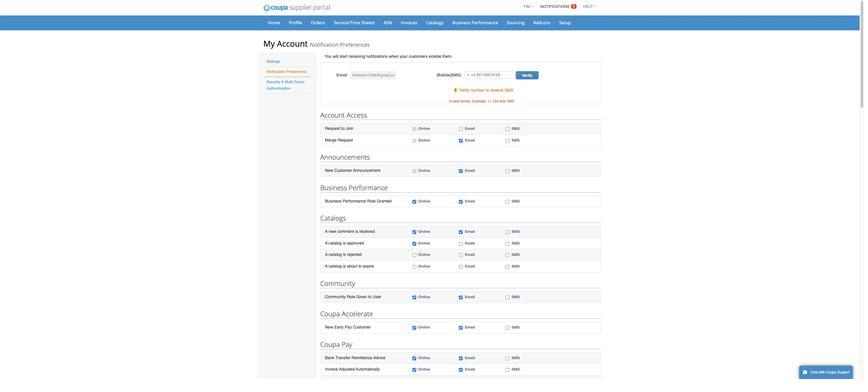 Task type: vqa. For each thing, say whether or not it's contained in the screenshot.
T& image
no



Task type: describe. For each thing, give the bounding box(es) containing it.
sms for a new comment is received
[[512, 230, 520, 234]]

&
[[281, 80, 284, 84]]

email for bank transfer remittance advice
[[465, 356, 475, 360]]

merge
[[325, 138, 337, 142]]

bank
[[325, 356, 334, 360]]

is for approved
[[343, 241, 346, 246]]

add-
[[534, 20, 543, 25]]

new early pay customer
[[325, 325, 371, 330]]

customers
[[409, 54, 428, 59]]

2 vertical spatial business
[[325, 199, 342, 204]]

sourcing link
[[503, 18, 529, 27]]

sms for request to join
[[512, 127, 520, 131]]

example:
[[472, 99, 487, 103]]

1 vertical spatial account
[[320, 110, 345, 120]]

security & multi factor authentication link
[[267, 80, 305, 91]]

verify number to recieve sms
[[459, 88, 513, 93]]

you will start receiving notifications when your customers enable them.
[[325, 54, 453, 59]]

0 vertical spatial request
[[325, 126, 340, 131]]

1 vertical spatial role
[[347, 295, 355, 299]]

received
[[359, 229, 375, 234]]

expire
[[363, 264, 374, 269]]

chat with coupa support button
[[799, 366, 853, 380]]

factor
[[294, 80, 305, 84]]

sms for bank transfer remittance advice
[[512, 356, 520, 360]]

merge request
[[325, 138, 353, 142]]

announcements
[[320, 153, 370, 162]]

settings
[[267, 59, 280, 64]]

business performance role granted
[[325, 199, 392, 204]]

sms for a catalog is about to expire
[[512, 264, 520, 269]]

email for invoice adjusted automatically
[[465, 368, 475, 372]]

email for business performance role granted
[[465, 199, 475, 204]]

telephone country code image
[[468, 75, 469, 76]]

email for new early pay customer
[[465, 326, 475, 330]]

1 vertical spatial business
[[320, 183, 347, 192]]

email for a catalog is rejected
[[465, 253, 475, 257]]

multi
[[285, 80, 293, 84]]

business performance inside business performance link
[[452, 20, 498, 25]]

remittance
[[352, 356, 372, 360]]

1 horizontal spatial role
[[367, 199, 376, 204]]

to right about
[[358, 264, 362, 269]]

chat
[[811, 371, 818, 375]]

your
[[400, 54, 408, 59]]

advice
[[373, 356, 386, 360]]

format.
[[460, 99, 471, 103]]

email for new customer announcement
[[465, 169, 475, 173]]

sms for a catalog is approved
[[512, 241, 520, 246]]

service/time sheets
[[334, 20, 375, 25]]

a new comment is received
[[325, 229, 375, 234]]

coupa accelerate
[[320, 309, 373, 319]]

comment
[[337, 229, 354, 234]]

approved
[[347, 241, 364, 246]]

online for new early pay customer
[[418, 326, 430, 330]]

0 horizontal spatial account
[[277, 38, 308, 49]]

enable
[[429, 54, 441, 59]]

number
[[471, 88, 485, 93]]

notifications 0
[[540, 4, 575, 9]]

invoices link
[[397, 18, 421, 27]]

1 vertical spatial notification
[[267, 70, 285, 74]]

is for rejected
[[343, 253, 346, 257]]

preferences inside my account notification preferences
[[340, 41, 370, 48]]

0 vertical spatial business
[[452, 20, 470, 25]]

email for a catalog is approved
[[465, 241, 475, 246]]

new
[[329, 229, 336, 234]]

online for merge request
[[418, 138, 430, 142]]

rejected
[[347, 253, 362, 257]]

a for a catalog is approved
[[325, 241, 328, 246]]

adjusted
[[339, 367, 355, 372]]

2 vertical spatial performance
[[343, 199, 366, 204]]

online for a catalog is rejected
[[418, 253, 430, 257]]

performance inside business performance link
[[472, 20, 498, 25]]

support
[[837, 371, 850, 375]]

mobile(sms)
[[437, 73, 461, 77]]

123-
[[493, 99, 500, 103]]

setup
[[559, 20, 571, 25]]

online for community role given to user
[[418, 295, 430, 299]]

coupa for coupa pay
[[320, 340, 340, 349]]

1 vertical spatial performance
[[349, 183, 388, 192]]

invalid
[[449, 99, 460, 103]]

notification preferences link
[[267, 70, 307, 74]]

456-
[[500, 99, 507, 103]]

a catalog is approved
[[325, 241, 364, 246]]

notifications
[[540, 4, 570, 9]]

ons
[[543, 20, 551, 25]]

community role given to user
[[325, 295, 381, 299]]

a for a catalog is rejected
[[325, 253, 328, 257]]

online for a new comment is received
[[418, 230, 430, 234]]

catalog for a catalog is about to expire
[[329, 264, 342, 269]]

invalid format. example: +1 123-456-7890
[[449, 99, 514, 103]]

chat with coupa support
[[811, 371, 850, 375]]

when
[[389, 54, 399, 59]]

business performance link
[[449, 18, 502, 27]]

early
[[334, 325, 344, 330]]

announcement
[[353, 168, 381, 173]]

orders link
[[307, 18, 329, 27]]

sms for a catalog is rejected
[[512, 253, 520, 257]]

service/time sheets link
[[330, 18, 379, 27]]

invoice adjusted automatically
[[325, 367, 380, 372]]

catalogs link
[[422, 18, 447, 27]]

notification preferences
[[267, 70, 307, 74]]

recieve
[[490, 88, 503, 93]]

online for business performance role granted
[[418, 199, 430, 204]]

accelerate
[[342, 309, 373, 319]]

coupa pay
[[320, 340, 352, 349]]

a for a new comment is received
[[325, 229, 328, 234]]

asn link
[[380, 18, 396, 27]]

catalog for a catalog is rejected
[[329, 253, 342, 257]]

1 vertical spatial request
[[338, 138, 353, 142]]

1 vertical spatial preferences
[[286, 70, 307, 74]]

online for new customer announcement
[[418, 169, 430, 173]]

tim link
[[521, 4, 534, 9]]



Task type: locate. For each thing, give the bounding box(es) containing it.
home
[[268, 20, 280, 25]]

verify button
[[516, 71, 539, 79]]

1 horizontal spatial verify
[[522, 73, 533, 78]]

join
[[346, 126, 353, 131]]

to
[[486, 88, 489, 93], [341, 126, 345, 131], [358, 264, 362, 269], [368, 295, 372, 299]]

1 vertical spatial new
[[325, 325, 333, 330]]

coupa right with at the right of page
[[826, 371, 837, 375]]

account down profile
[[277, 38, 308, 49]]

business performance
[[452, 20, 498, 25], [320, 183, 388, 192]]

to left user on the bottom left
[[368, 295, 372, 299]]

verify for verify number to recieve sms
[[459, 88, 470, 93]]

2 catalog from the top
[[329, 253, 342, 257]]

home link
[[264, 18, 284, 27]]

3 catalog from the top
[[329, 264, 342, 269]]

role left given at the left bottom of page
[[347, 295, 355, 299]]

6 online from the top
[[418, 241, 430, 246]]

10 online from the top
[[418, 326, 430, 330]]

3 a from the top
[[325, 253, 328, 257]]

access
[[347, 110, 367, 120]]

is left about
[[343, 264, 346, 269]]

online for request to join
[[418, 127, 430, 131]]

to left recieve
[[486, 88, 489, 93]]

you
[[325, 54, 332, 59]]

catalog for a catalog is approved
[[329, 241, 342, 246]]

catalog down a catalog is approved
[[329, 253, 342, 257]]

1 vertical spatial customer
[[353, 325, 371, 330]]

coupa inside button
[[826, 371, 837, 375]]

online
[[418, 127, 430, 131], [418, 138, 430, 142], [418, 169, 430, 173], [418, 199, 430, 204], [418, 230, 430, 234], [418, 241, 430, 246], [418, 253, 430, 257], [418, 264, 430, 269], [418, 295, 430, 299], [418, 326, 430, 330], [418, 356, 430, 360], [418, 368, 430, 372]]

to left join
[[341, 126, 345, 131]]

is left the rejected
[[343, 253, 346, 257]]

7890
[[507, 99, 514, 103]]

coupa up early
[[320, 309, 340, 319]]

online for a catalog is approved
[[418, 241, 430, 246]]

security & multi factor authentication
[[267, 80, 305, 91]]

tim
[[524, 4, 530, 9]]

None text field
[[351, 71, 396, 79]]

user
[[373, 295, 381, 299]]

0 vertical spatial verify
[[522, 73, 533, 78]]

receiving
[[349, 54, 365, 59]]

a for a catalog is about to expire
[[325, 264, 328, 269]]

4 online from the top
[[418, 199, 430, 204]]

new
[[325, 168, 333, 173], [325, 325, 333, 330]]

email for community role given to user
[[465, 295, 475, 299]]

0
[[573, 4, 575, 8]]

new left early
[[325, 325, 333, 330]]

service/time
[[334, 20, 360, 25]]

None checkbox
[[413, 139, 416, 143], [506, 139, 510, 143], [506, 170, 510, 173], [506, 200, 510, 204], [413, 231, 416, 234], [506, 231, 510, 234], [506, 242, 510, 246], [413, 296, 416, 300], [413, 326, 416, 330], [459, 326, 463, 330], [413, 357, 416, 361], [459, 357, 463, 361], [413, 139, 416, 143], [506, 139, 510, 143], [506, 170, 510, 173], [506, 200, 510, 204], [413, 231, 416, 234], [506, 231, 510, 234], [506, 242, 510, 246], [413, 296, 416, 300], [413, 326, 416, 330], [459, 326, 463, 330], [413, 357, 416, 361], [459, 357, 463, 361]]

community up the coupa accelerate
[[325, 295, 346, 299]]

community up community role given to user
[[320, 279, 355, 288]]

catalogs up new
[[320, 214, 346, 223]]

new customer announcement
[[325, 168, 381, 173]]

request up merge
[[325, 126, 340, 131]]

community for community
[[320, 279, 355, 288]]

online for invoice adjusted automatically
[[418, 368, 430, 372]]

navigation
[[521, 1, 596, 12]]

pay
[[345, 325, 352, 330], [342, 340, 352, 349]]

asn
[[384, 20, 392, 25]]

1 horizontal spatial preferences
[[340, 41, 370, 48]]

new for new customer announcement
[[325, 168, 333, 173]]

email for a new comment is received
[[465, 230, 475, 234]]

0 vertical spatial catalog
[[329, 241, 342, 246]]

pay up transfer
[[342, 340, 352, 349]]

1 horizontal spatial catalogs
[[426, 20, 444, 25]]

catalogs right invoices
[[426, 20, 444, 25]]

catalog
[[329, 241, 342, 246], [329, 253, 342, 257], [329, 264, 342, 269]]

2 vertical spatial catalog
[[329, 264, 342, 269]]

profile
[[289, 20, 302, 25]]

1 vertical spatial catalog
[[329, 253, 342, 257]]

customer down accelerate
[[353, 325, 371, 330]]

security
[[267, 80, 280, 84]]

is left approved
[[343, 241, 346, 246]]

notification inside my account notification preferences
[[310, 41, 339, 48]]

0 horizontal spatial role
[[347, 295, 355, 299]]

verify for verify
[[522, 73, 533, 78]]

1 horizontal spatial notification
[[310, 41, 339, 48]]

1 vertical spatial pay
[[342, 340, 352, 349]]

email for request to join
[[465, 127, 475, 131]]

2 a from the top
[[325, 241, 328, 246]]

is
[[355, 229, 358, 234], [343, 241, 346, 246], [343, 253, 346, 257], [343, 264, 346, 269]]

1 horizontal spatial business performance
[[452, 20, 498, 25]]

role left granted
[[367, 199, 376, 204]]

my
[[263, 38, 275, 49]]

request
[[325, 126, 340, 131], [338, 138, 353, 142]]

setup link
[[555, 18, 575, 27]]

email for a catalog is about to expire
[[465, 264, 475, 269]]

request down join
[[338, 138, 353, 142]]

+1 201-555-0123 text field
[[465, 71, 516, 79]]

a catalog is rejected
[[325, 253, 362, 257]]

catalog down the a catalog is rejected
[[329, 264, 342, 269]]

sms for business performance role granted
[[512, 199, 520, 204]]

12 online from the top
[[418, 368, 430, 372]]

7 online from the top
[[418, 253, 430, 257]]

about
[[347, 264, 357, 269]]

0 vertical spatial customer
[[334, 168, 352, 173]]

0 horizontal spatial preferences
[[286, 70, 307, 74]]

online for a catalog is about to expire
[[418, 264, 430, 269]]

0 vertical spatial role
[[367, 199, 376, 204]]

5 online from the top
[[418, 230, 430, 234]]

2 online from the top
[[418, 138, 430, 142]]

sms for new early pay customer
[[512, 326, 520, 330]]

community for community role given to user
[[325, 295, 346, 299]]

1 vertical spatial verify
[[459, 88, 470, 93]]

bank transfer remittance advice
[[325, 356, 386, 360]]

verify
[[522, 73, 533, 78], [459, 88, 470, 93]]

start
[[340, 54, 348, 59]]

sms
[[505, 88, 513, 93], [512, 127, 520, 131], [512, 138, 520, 142], [512, 169, 520, 173], [512, 199, 520, 204], [512, 230, 520, 234], [512, 241, 520, 246], [512, 253, 520, 257], [512, 264, 520, 269], [512, 295, 520, 299], [512, 326, 520, 330], [512, 356, 520, 360], [512, 368, 520, 372]]

0 vertical spatial new
[[325, 168, 333, 173]]

navigation containing notifications 0
[[521, 1, 596, 12]]

0 vertical spatial preferences
[[340, 41, 370, 48]]

1 vertical spatial catalogs
[[320, 214, 346, 223]]

2 vertical spatial coupa
[[826, 371, 837, 375]]

0 vertical spatial business performance
[[452, 20, 498, 25]]

1 online from the top
[[418, 127, 430, 131]]

1 vertical spatial coupa
[[320, 340, 340, 349]]

customer
[[334, 168, 352, 173], [353, 325, 371, 330]]

notification down settings
[[267, 70, 285, 74]]

invoice
[[325, 367, 338, 372]]

0 horizontal spatial notification
[[267, 70, 285, 74]]

notification
[[310, 41, 339, 48], [267, 70, 285, 74]]

new for new early pay customer
[[325, 325, 333, 330]]

email for merge request
[[465, 138, 475, 142]]

11 online from the top
[[418, 356, 430, 360]]

coupa supplier portal image
[[259, 1, 334, 15]]

account up request to join
[[320, 110, 345, 120]]

request to join
[[325, 126, 353, 131]]

sourcing
[[507, 20, 525, 25]]

with
[[819, 371, 825, 375]]

profile link
[[285, 18, 306, 27]]

sms for merge request
[[512, 138, 520, 142]]

online for bank transfer remittance advice
[[418, 356, 430, 360]]

0 vertical spatial community
[[320, 279, 355, 288]]

1 horizontal spatial customer
[[353, 325, 371, 330]]

transfer
[[335, 356, 351, 360]]

1 a from the top
[[325, 229, 328, 234]]

sms for invoice adjusted automatically
[[512, 368, 520, 372]]

notifications
[[366, 54, 388, 59]]

account access
[[320, 110, 367, 120]]

orders
[[311, 20, 325, 25]]

help
[[583, 4, 593, 9]]

0 vertical spatial coupa
[[320, 309, 340, 319]]

sheets
[[361, 20, 375, 25]]

a up the a catalog is rejected
[[325, 241, 328, 246]]

0 vertical spatial catalogs
[[426, 20, 444, 25]]

will
[[333, 54, 338, 59]]

0 vertical spatial notification
[[310, 41, 339, 48]]

customer down announcements
[[334, 168, 352, 173]]

add-ons
[[534, 20, 551, 25]]

catalog down new
[[329, 241, 342, 246]]

0 horizontal spatial verify
[[459, 88, 470, 93]]

notification up you
[[310, 41, 339, 48]]

1 new from the top
[[325, 168, 333, 173]]

is for about
[[343, 264, 346, 269]]

help link
[[580, 4, 596, 9]]

0 vertical spatial performance
[[472, 20, 498, 25]]

0 horizontal spatial catalogs
[[320, 214, 346, 223]]

0 horizontal spatial business performance
[[320, 183, 388, 192]]

0 vertical spatial pay
[[345, 325, 352, 330]]

4 a from the top
[[325, 264, 328, 269]]

preferences up the receiving
[[340, 41, 370, 48]]

a down the a catalog is rejected
[[325, 264, 328, 269]]

add-ons link
[[530, 18, 554, 27]]

sms for new customer announcement
[[512, 169, 520, 173]]

is left the received
[[355, 229, 358, 234]]

my account notification preferences
[[263, 38, 370, 49]]

0 horizontal spatial customer
[[334, 168, 352, 173]]

Telephone country code field
[[465, 72, 471, 79]]

1 catalog from the top
[[329, 241, 342, 246]]

authentication
[[267, 86, 291, 91]]

0 vertical spatial account
[[277, 38, 308, 49]]

1 vertical spatial community
[[325, 295, 346, 299]]

1 vertical spatial business performance
[[320, 183, 388, 192]]

pay right early
[[345, 325, 352, 330]]

catalogs
[[426, 20, 444, 25], [320, 214, 346, 223]]

verify inside verify button
[[522, 73, 533, 78]]

2 new from the top
[[325, 325, 333, 330]]

new down announcements
[[325, 168, 333, 173]]

role
[[367, 199, 376, 204], [347, 295, 355, 299]]

granted
[[377, 199, 392, 204]]

+1
[[488, 99, 492, 103]]

8 online from the top
[[418, 264, 430, 269]]

coupa up bank on the bottom
[[320, 340, 340, 349]]

a
[[325, 229, 328, 234], [325, 241, 328, 246], [325, 253, 328, 257], [325, 264, 328, 269]]

business
[[452, 20, 470, 25], [320, 183, 347, 192], [325, 199, 342, 204]]

a left new
[[325, 229, 328, 234]]

a down a catalog is approved
[[325, 253, 328, 257]]

preferences up factor
[[286, 70, 307, 74]]

None checkbox
[[413, 127, 416, 131], [459, 127, 463, 131], [506, 127, 510, 131], [459, 139, 463, 143], [413, 170, 416, 173], [459, 170, 463, 173], [413, 200, 416, 204], [459, 200, 463, 204], [459, 231, 463, 234], [413, 242, 416, 246], [459, 242, 463, 246], [413, 254, 416, 258], [459, 254, 463, 258], [506, 254, 510, 258], [413, 265, 416, 269], [459, 265, 463, 269], [506, 265, 510, 269], [459, 296, 463, 300], [506, 296, 510, 300], [506, 326, 510, 330], [506, 357, 510, 361], [413, 368, 416, 372], [459, 368, 463, 372], [506, 368, 510, 372], [413, 127, 416, 131], [459, 127, 463, 131], [506, 127, 510, 131], [459, 139, 463, 143], [413, 170, 416, 173], [459, 170, 463, 173], [413, 200, 416, 204], [459, 200, 463, 204], [459, 231, 463, 234], [413, 242, 416, 246], [459, 242, 463, 246], [413, 254, 416, 258], [459, 254, 463, 258], [506, 254, 510, 258], [413, 265, 416, 269], [459, 265, 463, 269], [506, 265, 510, 269], [459, 296, 463, 300], [506, 296, 510, 300], [506, 326, 510, 330], [506, 357, 510, 361], [413, 368, 416, 372], [459, 368, 463, 372], [506, 368, 510, 372]]

3 online from the top
[[418, 169, 430, 173]]

preferences
[[340, 41, 370, 48], [286, 70, 307, 74]]

1 horizontal spatial account
[[320, 110, 345, 120]]

a catalog is about to expire
[[325, 264, 374, 269]]

settings link
[[267, 59, 280, 64]]

community
[[320, 279, 355, 288], [325, 295, 346, 299]]

9 online from the top
[[418, 295, 430, 299]]

sms for community role given to user
[[512, 295, 520, 299]]

coupa for coupa accelerate
[[320, 309, 340, 319]]

automatically
[[356, 367, 380, 372]]



